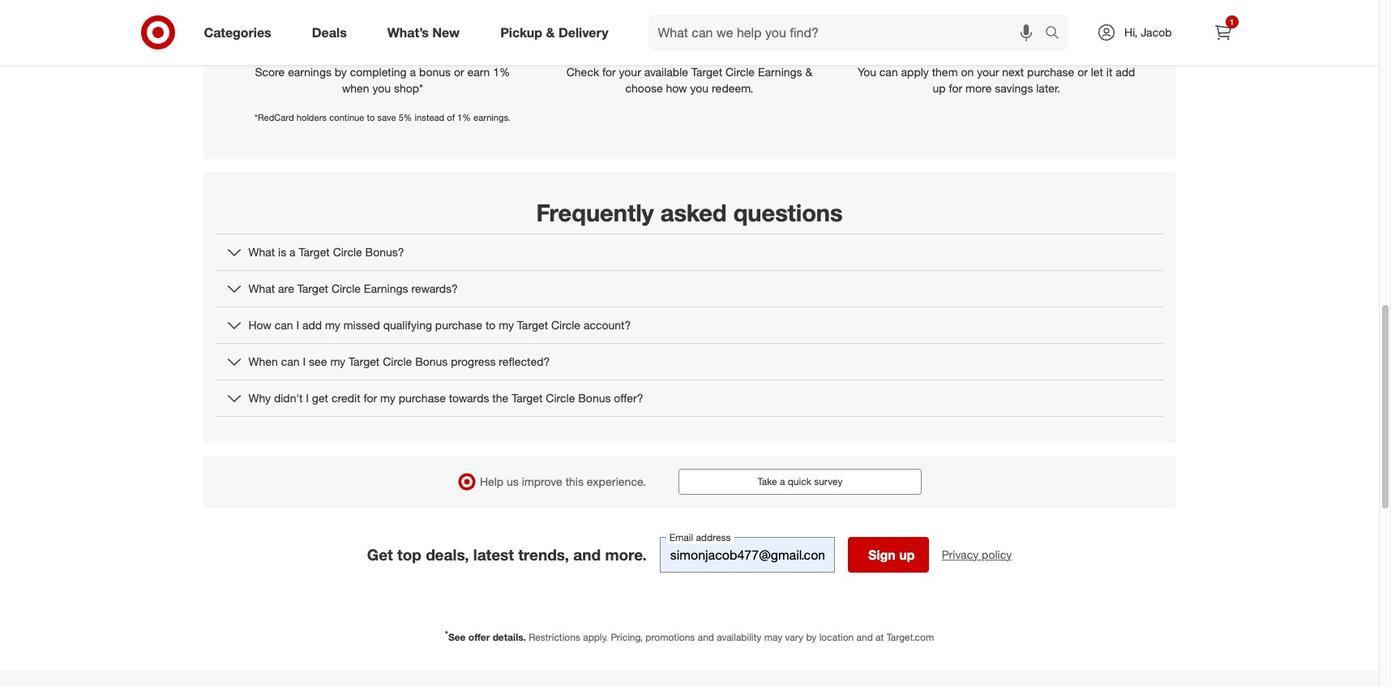 Task type: vqa. For each thing, say whether or not it's contained in the screenshot.
available
yes



Task type: describe. For each thing, give the bounding box(es) containing it.
when
[[342, 81, 370, 95]]

take a quick survey
[[758, 475, 843, 487]]

earnings inside dropdown button
[[364, 281, 408, 295]]

choose
[[626, 81, 663, 95]]

privacy policy
[[942, 547, 1013, 561]]

or inside score earnings by completing a bonus or earn 1% when you shop*
[[454, 65, 464, 79]]

or inside the you can apply them on your next purchase or let it add up for more savings later.
[[1078, 65, 1088, 79]]

sign up button
[[848, 537, 929, 572]]

pickup & delivery
[[501, 24, 609, 40]]

delivery
[[559, 24, 609, 40]]

by inside score earnings by completing a bonus or earn 1% when you shop*
[[335, 65, 347, 79]]

0 horizontal spatial and
[[574, 545, 601, 564]]

completing
[[350, 65, 407, 79]]

a inside button
[[780, 475, 786, 487]]

save
[[378, 112, 396, 123]]

how
[[249, 318, 272, 332]]

when can i see my target circle bonus progress reflected?
[[249, 354, 550, 368]]

circle down reflected?
[[546, 391, 575, 405]]

* see offer details. restrictions apply. pricing, promotions and availability may vary by location and at target.com
[[445, 628, 935, 643]]

savings
[[995, 81, 1034, 95]]

*redcard
[[255, 112, 294, 123]]

hi, jacob
[[1125, 25, 1173, 39]]

more
[[966, 81, 992, 95]]

i for see
[[303, 354, 306, 368]]

asked
[[661, 198, 727, 227]]

new
[[433, 24, 460, 40]]

apply
[[902, 65, 929, 79]]

what for what are target circle earnings rewards?
[[249, 281, 275, 295]]

earnings.
[[474, 112, 511, 123]]

2 horizontal spatial and
[[857, 631, 873, 643]]

earn
[[468, 65, 490, 79]]

*redcard holders continue to save 5% instead of 1% earnings.
[[255, 112, 511, 123]]

circle left account?
[[552, 318, 581, 332]]

at
[[876, 631, 884, 643]]

reflected?
[[499, 354, 550, 368]]

why didn't i get credit for my purchase towards the target circle bonus offer?
[[249, 391, 644, 405]]

missed
[[344, 318, 380, 332]]

rewards?
[[412, 281, 458, 295]]

privacy
[[942, 547, 979, 561]]

sign up
[[869, 547, 915, 563]]

how
[[666, 81, 688, 95]]

1% for of
[[458, 112, 471, 123]]

get
[[367, 545, 393, 564]]

you for shop*
[[373, 81, 391, 95]]

i for add
[[296, 318, 299, 332]]

how can i add my missed qualifying purchase to my target circle account?
[[249, 318, 631, 332]]

trends,
[[518, 545, 569, 564]]

what's new
[[388, 24, 460, 40]]

can for how
[[275, 318, 293, 332]]

a inside "dropdown button"
[[290, 245, 296, 259]]

target right the
[[512, 391, 543, 405]]

target down missed
[[349, 354, 380, 368]]

deals
[[312, 24, 347, 40]]

0 vertical spatial to
[[367, 112, 375, 123]]

deals link
[[298, 15, 367, 50]]

target inside "dropdown button"
[[299, 245, 330, 259]]

restrictions
[[529, 631, 581, 643]]

details.
[[493, 631, 526, 643]]

what is a target circle bonus? button
[[216, 234, 1164, 270]]

What can we help you find? suggestions appear below search field
[[649, 15, 1050, 50]]

my down when can i see my target circle bonus progress reflected?
[[380, 391, 396, 405]]

when can i see my target circle bonus progress reflected? button
[[216, 344, 1164, 379]]

search button
[[1038, 15, 1077, 54]]

what are target circle earnings rewards? button
[[216, 271, 1164, 306]]

progress
[[451, 354, 496, 368]]

account?
[[584, 318, 631, 332]]

is
[[278, 245, 286, 259]]

this
[[566, 474, 584, 488]]

& inside the check for your available target circle earnings & choose how you redeem.
[[806, 65, 813, 79]]

get
[[312, 391, 329, 405]]

improve
[[522, 474, 563, 488]]

see
[[309, 354, 327, 368]]

latest
[[474, 545, 514, 564]]

on
[[962, 65, 974, 79]]

0 horizontal spatial &
[[546, 24, 555, 40]]

by inside * see offer details. restrictions apply. pricing, promotions and availability may vary by location and at target.com
[[807, 631, 817, 643]]

1 vertical spatial bonus
[[579, 391, 611, 405]]

them
[[933, 65, 958, 79]]

policy
[[982, 547, 1013, 561]]

search
[[1038, 26, 1077, 42]]

my left missed
[[325, 318, 341, 332]]

what is a target circle bonus?
[[249, 245, 404, 259]]

take a quick survey button
[[679, 469, 922, 495]]

your inside the check for your available target circle earnings & choose how you redeem.
[[619, 65, 641, 79]]

0 horizontal spatial bonus
[[415, 354, 448, 368]]

categories
[[204, 24, 272, 40]]

redeem.
[[712, 81, 754, 95]]

circle up missed
[[332, 281, 361, 295]]

categories link
[[190, 15, 292, 50]]

later.
[[1037, 81, 1061, 95]]

holders
[[297, 112, 327, 123]]

can for when
[[281, 354, 300, 368]]

a inside score earnings by completing a bonus or earn 1% when you shop*
[[410, 65, 416, 79]]

i for get
[[306, 391, 309, 405]]

circle down "qualifying"
[[383, 354, 412, 368]]

check for your available target circle earnings & choose how you redeem.
[[567, 65, 813, 95]]



Task type: locate. For each thing, give the bounding box(es) containing it.
your up more
[[978, 65, 1000, 79]]

to
[[367, 112, 375, 123], [486, 318, 496, 332]]

circle up redeem. on the right of page
[[726, 65, 755, 79]]

0 vertical spatial can
[[880, 65, 898, 79]]

questions
[[734, 198, 843, 227]]

1 vertical spatial earnings
[[364, 281, 408, 295]]

of
[[447, 112, 455, 123]]

i right how
[[296, 318, 299, 332]]

target right the is
[[299, 245, 330, 259]]

&
[[546, 24, 555, 40], [806, 65, 813, 79]]

5%
[[399, 112, 412, 123]]

purchase up later.
[[1028, 65, 1075, 79]]

can for you
[[880, 65, 898, 79]]

shop*
[[394, 81, 423, 95]]

the
[[493, 391, 509, 405]]

it
[[1107, 65, 1113, 79]]

1 vertical spatial can
[[275, 318, 293, 332]]

target up reflected?
[[517, 318, 548, 332]]

a right take
[[780, 475, 786, 487]]

pickup
[[501, 24, 543, 40]]

0 vertical spatial up
[[933, 81, 946, 95]]

for right credit
[[364, 391, 377, 405]]

target up redeem. on the right of page
[[692, 65, 723, 79]]

purchase for or
[[1028, 65, 1075, 79]]

1 vertical spatial &
[[806, 65, 813, 79]]

by up when
[[335, 65, 347, 79]]

a right the is
[[290, 245, 296, 259]]

for inside the you can apply them on your next purchase or let it add up for more savings later.
[[949, 81, 963, 95]]

you for redeem.
[[691, 81, 709, 95]]

1% inside score earnings by completing a bonus or earn 1% when you shop*
[[493, 65, 510, 79]]

help
[[480, 474, 504, 488]]

top
[[397, 545, 422, 564]]

survey
[[814, 475, 843, 487]]

offer?
[[614, 391, 644, 405]]

deals,
[[426, 545, 469, 564]]

didn't
[[274, 391, 303, 405]]

my right see
[[330, 354, 346, 368]]

more.
[[605, 545, 647, 564]]

frequently
[[537, 198, 654, 227]]

1
[[1230, 17, 1235, 27]]

us
[[507, 474, 519, 488]]

up down the 'them'
[[933, 81, 946, 95]]

hi,
[[1125, 25, 1138, 39]]

2 vertical spatial for
[[364, 391, 377, 405]]

0 horizontal spatial add
[[303, 318, 322, 332]]

you inside the check for your available target circle earnings & choose how you redeem.
[[691, 81, 709, 95]]

are
[[278, 281, 294, 295]]

what's
[[388, 24, 429, 40]]

0 vertical spatial &
[[546, 24, 555, 40]]

by
[[335, 65, 347, 79], [807, 631, 817, 643]]

to up progress in the left bottom of the page
[[486, 318, 496, 332]]

1 horizontal spatial you
[[691, 81, 709, 95]]

quick
[[788, 475, 812, 487]]

0 horizontal spatial a
[[290, 245, 296, 259]]

2 horizontal spatial a
[[780, 475, 786, 487]]

0 horizontal spatial earnings
[[364, 281, 408, 295]]

1 vertical spatial purchase
[[435, 318, 483, 332]]

what
[[249, 245, 275, 259], [249, 281, 275, 295]]

1 vertical spatial a
[[290, 245, 296, 259]]

or left the let
[[1078, 65, 1088, 79]]

purchase for to
[[435, 318, 483, 332]]

target
[[692, 65, 723, 79], [299, 245, 330, 259], [297, 281, 329, 295], [517, 318, 548, 332], [349, 354, 380, 368], [512, 391, 543, 405]]

earnings
[[288, 65, 332, 79]]

you inside score earnings by completing a bonus or earn 1% when you shop*
[[373, 81, 391, 95]]

1 vertical spatial i
[[303, 354, 306, 368]]

check
[[567, 65, 600, 79]]

bonus down how can i add my missed qualifying purchase to my target circle account?
[[415, 354, 448, 368]]

your
[[619, 65, 641, 79], [978, 65, 1000, 79]]

experience.
[[587, 474, 646, 488]]

purchase inside the you can apply them on your next purchase or let it add up for more savings later.
[[1028, 65, 1075, 79]]

purchase
[[1028, 65, 1075, 79], [435, 318, 483, 332], [399, 391, 446, 405]]

score
[[255, 65, 285, 79]]

frequently asked questions
[[537, 198, 843, 227]]

0 vertical spatial a
[[410, 65, 416, 79]]

1 horizontal spatial &
[[806, 65, 813, 79]]

can inside the you can apply them on your next purchase or let it add up for more savings later.
[[880, 65, 898, 79]]

purchase for towards
[[399, 391, 446, 405]]

2 vertical spatial a
[[780, 475, 786, 487]]

what's new link
[[374, 15, 480, 50]]

sign
[[869, 547, 896, 563]]

2 your from the left
[[978, 65, 1000, 79]]

0 vertical spatial by
[[335, 65, 347, 79]]

up inside the you can apply them on your next purchase or let it add up for more savings later.
[[933, 81, 946, 95]]

your inside the you can apply them on your next purchase or let it add up for more savings later.
[[978, 65, 1000, 79]]

earnings down what can we help you find? suggestions appear below search field
[[758, 65, 803, 79]]

1 horizontal spatial up
[[933, 81, 946, 95]]

0 vertical spatial 1%
[[493, 65, 510, 79]]

for
[[603, 65, 616, 79], [949, 81, 963, 95], [364, 391, 377, 405]]

what inside "dropdown button"
[[249, 245, 275, 259]]

what left are
[[249, 281, 275, 295]]

what inside dropdown button
[[249, 281, 275, 295]]

1 horizontal spatial for
[[603, 65, 616, 79]]

for inside dropdown button
[[364, 391, 377, 405]]

for right check
[[603, 65, 616, 79]]

to inside dropdown button
[[486, 318, 496, 332]]

add right the it
[[1116, 65, 1136, 79]]

None text field
[[660, 537, 835, 572]]

location
[[820, 631, 854, 643]]

promotions
[[646, 631, 695, 643]]

1 vertical spatial to
[[486, 318, 496, 332]]

& down what can we help you find? suggestions appear below search field
[[806, 65, 813, 79]]

i
[[296, 318, 299, 332], [303, 354, 306, 368], [306, 391, 309, 405]]

2 vertical spatial can
[[281, 354, 300, 368]]

2 vertical spatial purchase
[[399, 391, 446, 405]]

purchase up progress in the left bottom of the page
[[435, 318, 483, 332]]

0 horizontal spatial or
[[454, 65, 464, 79]]

1 vertical spatial 1%
[[458, 112, 471, 123]]

1 horizontal spatial to
[[486, 318, 496, 332]]

you down completing on the left of page
[[373, 81, 391, 95]]

purchase inside the "why didn't i get credit for my purchase towards the target circle bonus offer?" dropdown button
[[399, 391, 446, 405]]

2 horizontal spatial for
[[949, 81, 963, 95]]

vary
[[786, 631, 804, 643]]

add inside the you can apply them on your next purchase or let it add up for more savings later.
[[1116, 65, 1136, 79]]

see
[[449, 631, 466, 643]]

2 you from the left
[[691, 81, 709, 95]]

what left the is
[[249, 245, 275, 259]]

*
[[445, 628, 449, 638]]

1 you from the left
[[373, 81, 391, 95]]

1 horizontal spatial your
[[978, 65, 1000, 79]]

towards
[[449, 391, 489, 405]]

for inside the check for your available target circle earnings & choose how you redeem.
[[603, 65, 616, 79]]

1% right earn
[[493, 65, 510, 79]]

1 what from the top
[[249, 245, 275, 259]]

circle
[[726, 65, 755, 79], [333, 245, 362, 259], [332, 281, 361, 295], [552, 318, 581, 332], [383, 354, 412, 368], [546, 391, 575, 405]]

0 horizontal spatial you
[[373, 81, 391, 95]]

apply.
[[583, 631, 608, 643]]

what for what is a target circle bonus?
[[249, 245, 275, 259]]

and left at on the right
[[857, 631, 873, 643]]

you can apply them on your next purchase or let it add up for more savings later.
[[858, 65, 1136, 95]]

0 horizontal spatial 1%
[[458, 112, 471, 123]]

1 horizontal spatial earnings
[[758, 65, 803, 79]]

0 horizontal spatial your
[[619, 65, 641, 79]]

1 horizontal spatial add
[[1116, 65, 1136, 79]]

and left more.
[[574, 545, 601, 564]]

get top deals, latest trends, and more.
[[367, 545, 647, 564]]

can right how
[[275, 318, 293, 332]]

1 horizontal spatial bonus
[[579, 391, 611, 405]]

help us improve this experience.
[[480, 474, 646, 488]]

earnings down bonus?
[[364, 281, 408, 295]]

1 or from the left
[[454, 65, 464, 79]]

1 horizontal spatial and
[[698, 631, 715, 643]]

may
[[765, 631, 783, 643]]

1% for earn
[[493, 65, 510, 79]]

credit
[[332, 391, 361, 405]]

purchase inside how can i add my missed qualifying purchase to my target circle account? dropdown button
[[435, 318, 483, 332]]

earnings inside the check for your available target circle earnings & choose how you redeem.
[[758, 65, 803, 79]]

and left "availability"
[[698, 631, 715, 643]]

or
[[454, 65, 464, 79], [1078, 65, 1088, 79]]

instead
[[415, 112, 445, 123]]

add inside dropdown button
[[303, 318, 322, 332]]

bonus
[[415, 354, 448, 368], [579, 391, 611, 405]]

0 horizontal spatial up
[[900, 547, 915, 563]]

you
[[373, 81, 391, 95], [691, 81, 709, 95]]

0 vertical spatial add
[[1116, 65, 1136, 79]]

i left get
[[306, 391, 309, 405]]

by right vary
[[807, 631, 817, 643]]

why didn't i get credit for my purchase towards the target circle bonus offer? button
[[216, 380, 1164, 416]]

my
[[325, 318, 341, 332], [499, 318, 514, 332], [330, 354, 346, 368], [380, 391, 396, 405]]

& right pickup
[[546, 24, 555, 40]]

qualifying
[[383, 318, 432, 332]]

1% right the of
[[458, 112, 471, 123]]

jacob
[[1141, 25, 1173, 39]]

0 horizontal spatial for
[[364, 391, 377, 405]]

0 horizontal spatial to
[[367, 112, 375, 123]]

next
[[1003, 65, 1025, 79]]

2 what from the top
[[249, 281, 275, 295]]

1 horizontal spatial a
[[410, 65, 416, 79]]

0 vertical spatial earnings
[[758, 65, 803, 79]]

1 horizontal spatial by
[[807, 631, 817, 643]]

or left earn
[[454, 65, 464, 79]]

circle inside the check for your available target circle earnings & choose how you redeem.
[[726, 65, 755, 79]]

0 vertical spatial purchase
[[1028, 65, 1075, 79]]

1 vertical spatial by
[[807, 631, 817, 643]]

1%
[[493, 65, 510, 79], [458, 112, 471, 123]]

can right when
[[281, 354, 300, 368]]

up right sign on the right of the page
[[900, 547, 915, 563]]

add up see
[[303, 318, 322, 332]]

up inside button
[[900, 547, 915, 563]]

1 horizontal spatial 1%
[[493, 65, 510, 79]]

0 vertical spatial for
[[603, 65, 616, 79]]

can right 'you'
[[880, 65, 898, 79]]

you
[[858, 65, 877, 79]]

up
[[933, 81, 946, 95], [900, 547, 915, 563]]

circle up the what are target circle earnings rewards?
[[333, 245, 362, 259]]

i left see
[[303, 354, 306, 368]]

0 vertical spatial bonus
[[415, 354, 448, 368]]

you right the how
[[691, 81, 709, 95]]

a up shop*
[[410, 65, 416, 79]]

2 vertical spatial i
[[306, 391, 309, 405]]

0 horizontal spatial by
[[335, 65, 347, 79]]

1 vertical spatial what
[[249, 281, 275, 295]]

my up reflected?
[[499, 318, 514, 332]]

pricing,
[[611, 631, 643, 643]]

2 or from the left
[[1078, 65, 1088, 79]]

circle inside "dropdown button"
[[333, 245, 362, 259]]

available
[[645, 65, 689, 79]]

target right are
[[297, 281, 329, 295]]

1 vertical spatial for
[[949, 81, 963, 95]]

purchase down when can i see my target circle bonus progress reflected?
[[399, 391, 446, 405]]

1 vertical spatial up
[[900, 547, 915, 563]]

how can i add my missed qualifying purchase to my target circle account? button
[[216, 307, 1164, 343]]

take
[[758, 475, 778, 487]]

continue
[[329, 112, 365, 123]]

pickup & delivery link
[[487, 15, 629, 50]]

1 your from the left
[[619, 65, 641, 79]]

0 vertical spatial i
[[296, 318, 299, 332]]

to left save
[[367, 112, 375, 123]]

1 vertical spatial add
[[303, 318, 322, 332]]

for down the 'them'
[[949, 81, 963, 95]]

why
[[249, 391, 271, 405]]

0 vertical spatial what
[[249, 245, 275, 259]]

target inside the check for your available target circle earnings & choose how you redeem.
[[692, 65, 723, 79]]

bonus left offer?
[[579, 391, 611, 405]]

1 horizontal spatial or
[[1078, 65, 1088, 79]]

your up choose
[[619, 65, 641, 79]]

earnings
[[758, 65, 803, 79], [364, 281, 408, 295]]



